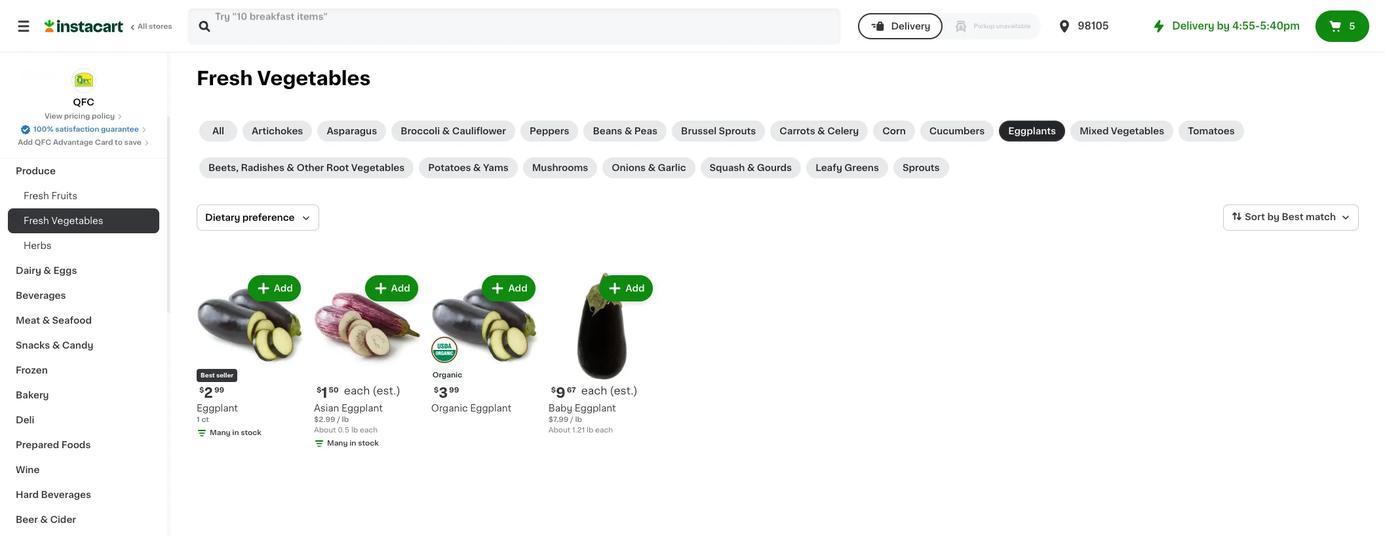 Task type: vqa. For each thing, say whether or not it's contained in the screenshot.
Add QFC Advantage Card to save
yes



Task type: locate. For each thing, give the bounding box(es) containing it.
beverages link
[[8, 283, 159, 308]]

1 vertical spatial organic
[[431, 404, 468, 413]]

frozen link
[[8, 358, 159, 383]]

sprouts down "corn" link
[[903, 163, 940, 172]]

seafood
[[52, 316, 92, 325]]

meat & seafood
[[16, 316, 92, 325]]

1 / from the left
[[337, 416, 340, 423]]

$ inside the $ 1 50
[[317, 387, 321, 394]]

3
[[439, 386, 448, 400]]

buy it again
[[37, 44, 92, 53]]

vegetables right root
[[351, 163, 405, 172]]

sprouts up squash
[[719, 127, 756, 136]]

asparagus link
[[318, 121, 386, 142]]

vegetables right the mixed
[[1111, 127, 1164, 136]]

& right broccoli
[[442, 127, 450, 136]]

/ inside asian eggplant $2.99 / lb about 0.5 lb each
[[337, 416, 340, 423]]

2 add button from the left
[[366, 277, 417, 300]]

2 eggplant from the left
[[470, 404, 511, 413]]

artichokes link
[[243, 121, 312, 142]]

potatoes & yams
[[428, 163, 509, 172]]

many down eggplant 1 ct
[[210, 429, 231, 437]]

0 horizontal spatial by
[[1217, 21, 1230, 31]]

peppers link
[[521, 121, 578, 142]]

by for delivery
[[1217, 21, 1230, 31]]

potatoes & yams link
[[419, 157, 518, 178]]

in down asian eggplant $2.99 / lb about 0.5 lb each
[[350, 440, 356, 447]]

wine
[[16, 465, 40, 475]]

1 (est.) from the left
[[373, 385, 400, 396]]

0 vertical spatial beverages
[[16, 291, 66, 300]]

policy
[[92, 113, 115, 120]]

4 eggplant from the left
[[575, 404, 616, 413]]

other
[[297, 163, 324, 172]]

eggplant inside asian eggplant $2.99 / lb about 0.5 lb each
[[341, 404, 383, 413]]

& left other
[[287, 163, 294, 172]]

1 vertical spatial many
[[327, 440, 348, 447]]

mixed vegetables
[[1080, 127, 1164, 136]]

fruits
[[51, 191, 77, 201]]

Best match Sort by field
[[1223, 205, 1359, 231]]

1 inside $1.50 each (estimated) element
[[321, 386, 327, 400]]

$
[[199, 387, 204, 394], [434, 387, 439, 394], [317, 387, 321, 394], [551, 387, 556, 394]]

leafy greens
[[816, 163, 879, 172]]

1 vertical spatial best
[[201, 372, 215, 378]]

1 horizontal spatial sprouts
[[903, 163, 940, 172]]

1 vertical spatial 1
[[197, 416, 200, 423]]

& inside "link"
[[442, 127, 450, 136]]

0 vertical spatial in
[[232, 429, 239, 437]]

1 eggplant from the left
[[197, 404, 238, 413]]

each (est.) inside $9.67 each (estimated) element
[[581, 385, 638, 396]]

about inside baby eggplant $7.99 / lb about 1.21 lb each
[[549, 427, 570, 434]]

qfc
[[73, 98, 94, 107], [35, 139, 51, 146]]

dietary preference
[[205, 213, 295, 222]]

qfc logo image
[[71, 68, 96, 93]]

99 inside $ 3 99
[[449, 387, 459, 394]]

2 about from the left
[[549, 427, 570, 434]]

$ down 'best seller' on the bottom left
[[199, 387, 204, 394]]

broccoli
[[401, 127, 440, 136]]

potatoes
[[428, 163, 471, 172]]

None search field
[[187, 8, 841, 45]]

beverages up cider
[[41, 490, 91, 500]]

0 vertical spatial by
[[1217, 21, 1230, 31]]

3 $ from the left
[[317, 387, 321, 394]]

add
[[18, 139, 33, 146], [274, 284, 293, 293], [391, 284, 410, 293], [508, 284, 528, 293], [626, 284, 645, 293]]

carrots & celery
[[780, 127, 859, 136]]

98105 button
[[1057, 8, 1136, 45]]

each (est.)
[[344, 385, 400, 396], [581, 385, 638, 396]]

& left yams
[[473, 163, 481, 172]]

4 product group from the left
[[549, 273, 655, 436]]

1 vertical spatial in
[[350, 440, 356, 447]]

1 horizontal spatial best
[[1282, 213, 1304, 222]]

0 vertical spatial sprouts
[[719, 127, 756, 136]]

best left seller
[[201, 372, 215, 378]]

(est.) for 9
[[610, 385, 638, 396]]

vegetables down fresh fruits link
[[51, 216, 103, 226]]

best for best seller
[[201, 372, 215, 378]]

many down 0.5
[[327, 440, 348, 447]]

3 add button from the left
[[483, 277, 534, 300]]

each right 0.5
[[360, 427, 378, 434]]

1 horizontal spatial stock
[[358, 440, 379, 447]]

many in stock down eggplant 1 ct
[[210, 429, 261, 437]]

0 horizontal spatial (est.)
[[373, 385, 400, 396]]

67
[[567, 387, 576, 394]]

all
[[138, 23, 147, 30], [212, 127, 224, 136]]

0 horizontal spatial all
[[138, 23, 147, 30]]

0 horizontal spatial about
[[314, 427, 336, 434]]

1 horizontal spatial all
[[212, 127, 224, 136]]

$ left 67
[[551, 387, 556, 394]]

& for beans & peas
[[625, 127, 632, 136]]

qfc link
[[71, 68, 96, 109]]

0 vertical spatial stock
[[241, 429, 261, 437]]

fresh up all link
[[197, 69, 253, 88]]

1 left ct
[[197, 416, 200, 423]]

1 product group from the left
[[197, 273, 303, 441]]

& right beer at the left
[[40, 515, 48, 524]]

advantage
[[53, 139, 93, 146]]

3 product group from the left
[[431, 273, 538, 415]]

by left 4:55-
[[1217, 21, 1230, 31]]

0 horizontal spatial delivery
[[891, 22, 931, 31]]

2 vertical spatial fresh
[[24, 216, 49, 226]]

brussel sprouts link
[[672, 121, 765, 142]]

$ 3 99
[[434, 386, 459, 400]]

candy
[[62, 341, 93, 350]]

0 vertical spatial many in stock
[[210, 429, 261, 437]]

0 horizontal spatial 1
[[197, 416, 200, 423]]

fresh fruits link
[[8, 184, 159, 208]]

organic down $ 3 99
[[431, 404, 468, 413]]

ct
[[202, 416, 209, 423]]

0 horizontal spatial stock
[[241, 429, 261, 437]]

99 right "3"
[[449, 387, 459, 394]]

fresh
[[197, 69, 253, 88], [24, 191, 49, 201], [24, 216, 49, 226]]

add button
[[249, 277, 300, 300], [366, 277, 417, 300], [483, 277, 534, 300], [601, 277, 651, 300]]

99 right 2
[[214, 387, 224, 394]]

& right meat at the left of page
[[42, 316, 50, 325]]

about down $2.99
[[314, 427, 336, 434]]

4 $ from the left
[[551, 387, 556, 394]]

tomatoes link
[[1179, 121, 1244, 142]]

4:55-
[[1232, 21, 1260, 31]]

vegetables inside beets, radishes & other root vegetables link
[[351, 163, 405, 172]]

product group
[[197, 273, 303, 441], [314, 273, 421, 452], [431, 273, 538, 415], [549, 273, 655, 436]]

each right 50
[[344, 385, 370, 396]]

organic for organic
[[433, 372, 462, 379]]

seller
[[216, 372, 234, 378]]

onions & garlic link
[[603, 157, 695, 178]]

2 99 from the left
[[449, 387, 459, 394]]

1 99 from the left
[[214, 387, 224, 394]]

$ up organic eggplant
[[434, 387, 439, 394]]

organic
[[433, 372, 462, 379], [431, 404, 468, 413]]

1 horizontal spatial by
[[1267, 213, 1280, 222]]

1 add button from the left
[[249, 277, 300, 300]]

about inside asian eggplant $2.99 / lb about 0.5 lb each
[[314, 427, 336, 434]]

0 vertical spatial best
[[1282, 213, 1304, 222]]

lb up the 1.21
[[575, 416, 582, 423]]

all stores
[[138, 23, 172, 30]]

$ inside $ 3 99
[[434, 387, 439, 394]]

tomatoes
[[1188, 127, 1235, 136]]

each right the 1.21
[[595, 427, 613, 434]]

0 vertical spatial many
[[210, 429, 231, 437]]

&
[[442, 127, 450, 136], [625, 127, 632, 136], [818, 127, 825, 136], [287, 163, 294, 172], [473, 163, 481, 172], [648, 163, 656, 172], [747, 163, 755, 172], [43, 266, 51, 275], [42, 316, 50, 325], [52, 341, 60, 350], [40, 515, 48, 524]]

/ up the 1.21
[[570, 416, 573, 423]]

(est.) inside $1.50 each (estimated) element
[[373, 385, 400, 396]]

lists link
[[8, 62, 159, 88]]

& left gourds
[[747, 163, 755, 172]]

beer
[[16, 515, 38, 524]]

by for sort
[[1267, 213, 1280, 222]]

each (est.) inside $1.50 each (estimated) element
[[344, 385, 400, 396]]

guarantee
[[101, 126, 139, 133]]

1 about from the left
[[314, 427, 336, 434]]

dietary preference button
[[197, 205, 319, 231]]

fresh vegetables down the fruits
[[24, 216, 103, 226]]

brussel sprouts
[[681, 127, 756, 136]]

product group containing 2
[[197, 273, 303, 441]]

fresh vegetables up artichokes
[[197, 69, 371, 88]]

best left match
[[1282, 213, 1304, 222]]

0 horizontal spatial many
[[210, 429, 231, 437]]

1 inside eggplant 1 ct
[[197, 416, 200, 423]]

0 horizontal spatial best
[[201, 372, 215, 378]]

1 horizontal spatial qfc
[[73, 98, 94, 107]]

$ inside "$ 9 67"
[[551, 387, 556, 394]]

bakery
[[16, 391, 49, 400]]

bakery link
[[8, 383, 159, 408]]

/ up 0.5
[[337, 416, 340, 423]]

1 left 50
[[321, 386, 327, 400]]

1 horizontal spatial (est.)
[[610, 385, 638, 396]]

1 horizontal spatial delivery
[[1172, 21, 1215, 31]]

lb right the 1.21
[[587, 427, 593, 434]]

brussel
[[681, 127, 717, 136]]

/ inside baby eggplant $7.99 / lb about 1.21 lb each
[[570, 416, 573, 423]]

1 each (est.) from the left
[[344, 385, 400, 396]]

0 vertical spatial all
[[138, 23, 147, 30]]

& left eggs
[[43, 266, 51, 275]]

(est.) up baby eggplant $7.99 / lb about 1.21 lb each
[[610, 385, 638, 396]]

99 inside $ 2 99
[[214, 387, 224, 394]]

4 add button from the left
[[601, 277, 651, 300]]

add button for asian eggplant
[[366, 277, 417, 300]]

delivery inside button
[[891, 22, 931, 31]]

1 horizontal spatial 99
[[449, 387, 459, 394]]

prepared foods
[[16, 441, 91, 450]]

about for baby
[[549, 427, 570, 434]]

& left peas
[[625, 127, 632, 136]]

0 horizontal spatial 99
[[214, 387, 224, 394]]

prepared
[[16, 441, 59, 450]]

2 each (est.) from the left
[[581, 385, 638, 396]]

1 $ from the left
[[199, 387, 204, 394]]

1 vertical spatial fresh
[[24, 191, 49, 201]]

& for dairy & eggs
[[43, 266, 51, 275]]

thanksgiving link
[[8, 134, 159, 159]]

beverages down dairy & eggs
[[16, 291, 66, 300]]

2 (est.) from the left
[[610, 385, 638, 396]]

1 vertical spatial by
[[1267, 213, 1280, 222]]

/
[[337, 416, 340, 423], [570, 416, 573, 423]]

& for potatoes & yams
[[473, 163, 481, 172]]

thanksgiving
[[16, 142, 79, 151]]

fresh up herbs
[[24, 216, 49, 226]]

$ left 50
[[317, 387, 321, 394]]

$ 2 99
[[199, 386, 224, 400]]

eggplant for asian eggplant $2.99 / lb about 0.5 lb each
[[341, 404, 383, 413]]

beets,
[[208, 163, 239, 172]]

recipes
[[16, 117, 54, 126]]

1 vertical spatial qfc
[[35, 139, 51, 146]]

each inside asian eggplant $2.99 / lb about 0.5 lb each
[[360, 427, 378, 434]]

asian eggplant $2.99 / lb about 0.5 lb each
[[314, 404, 383, 434]]

0 horizontal spatial fresh vegetables
[[24, 216, 103, 226]]

add qfc advantage card to save
[[18, 139, 141, 146]]

2 / from the left
[[570, 416, 573, 423]]

about down $7.99
[[549, 427, 570, 434]]

qfc up the "view pricing policy" link
[[73, 98, 94, 107]]

eggplant inside baby eggplant $7.99 / lb about 1.21 lb each
[[575, 404, 616, 413]]

all left stores
[[138, 23, 147, 30]]

99 for 3
[[449, 387, 459, 394]]

0 vertical spatial fresh vegetables
[[197, 69, 371, 88]]

beverages inside hard beverages link
[[41, 490, 91, 500]]

delivery
[[1172, 21, 1215, 31], [891, 22, 931, 31]]

instacart logo image
[[45, 18, 123, 34]]

sort
[[1245, 213, 1265, 222]]

lb up 0.5
[[342, 416, 349, 423]]

0 vertical spatial 1
[[321, 386, 327, 400]]

dairy & eggs
[[16, 266, 77, 275]]

& left "celery"
[[818, 127, 825, 136]]

(est.)
[[373, 385, 400, 396], [610, 385, 638, 396]]

qfc down 100%
[[35, 139, 51, 146]]

onions & garlic
[[612, 163, 686, 172]]

deli link
[[8, 408, 159, 433]]

0 horizontal spatial many in stock
[[210, 429, 261, 437]]

fresh down produce
[[24, 191, 49, 201]]

2 product group from the left
[[314, 273, 421, 452]]

each
[[344, 385, 370, 396], [581, 385, 607, 396], [360, 427, 378, 434], [595, 427, 613, 434]]

& for snacks & candy
[[52, 341, 60, 350]]

2 $ from the left
[[434, 387, 439, 394]]

many in stock
[[210, 429, 261, 437], [327, 440, 379, 447]]

(est.) inside $9.67 each (estimated) element
[[610, 385, 638, 396]]

each (est.) right 67
[[581, 385, 638, 396]]

each right 67
[[581, 385, 607, 396]]

best seller
[[201, 372, 234, 378]]

$ inside $ 2 99
[[199, 387, 204, 394]]

0 vertical spatial fresh
[[197, 69, 253, 88]]

0 horizontal spatial /
[[337, 416, 340, 423]]

product group containing 9
[[549, 273, 655, 436]]

1 vertical spatial all
[[212, 127, 224, 136]]

& left candy
[[52, 341, 60, 350]]

(est.) up asian eggplant $2.99 / lb about 0.5 lb each
[[373, 385, 400, 396]]

onions
[[612, 163, 646, 172]]

best inside 'best match sort by' 'field'
[[1282, 213, 1304, 222]]

gourds
[[757, 163, 792, 172]]

prepared foods link
[[8, 433, 159, 458]]

0 vertical spatial organic
[[433, 372, 462, 379]]

many in stock down 0.5
[[327, 440, 379, 447]]

in down eggplant 1 ct
[[232, 429, 239, 437]]

1 horizontal spatial 1
[[321, 386, 327, 400]]

squash
[[710, 163, 745, 172]]

match
[[1306, 213, 1336, 222]]

beans
[[593, 127, 622, 136]]

each (est.) up asian eggplant $2.99 / lb about 0.5 lb each
[[344, 385, 400, 396]]

& for meat & seafood
[[42, 316, 50, 325]]

mushrooms
[[532, 163, 588, 172]]

3 eggplant from the left
[[341, 404, 383, 413]]

1 horizontal spatial each (est.)
[[581, 385, 638, 396]]

all up beets,
[[212, 127, 224, 136]]

1 horizontal spatial /
[[570, 416, 573, 423]]

all link
[[199, 121, 237, 142]]

0 vertical spatial qfc
[[73, 98, 94, 107]]

by right sort
[[1267, 213, 1280, 222]]

1 horizontal spatial about
[[549, 427, 570, 434]]

cucumbers
[[929, 127, 985, 136]]

organic up $ 3 99
[[433, 372, 462, 379]]

vegetables inside fresh vegetables link
[[51, 216, 103, 226]]

& left the garlic
[[648, 163, 656, 172]]

0 horizontal spatial each (est.)
[[344, 385, 400, 396]]

1 vertical spatial beverages
[[41, 490, 91, 500]]

pricing
[[64, 113, 90, 120]]

1 horizontal spatial many in stock
[[327, 440, 379, 447]]

by inside 'field'
[[1267, 213, 1280, 222]]

organic eggplant
[[431, 404, 511, 413]]



Task type: describe. For each thing, give the bounding box(es) containing it.
0 horizontal spatial sprouts
[[719, 127, 756, 136]]

save
[[124, 139, 141, 146]]

to
[[115, 139, 123, 146]]

lists
[[37, 70, 59, 79]]

beer & cider link
[[8, 507, 159, 532]]

snacks & candy
[[16, 341, 93, 350]]

broccoli & cauliflower
[[401, 127, 506, 136]]

add button for organic eggplant
[[483, 277, 534, 300]]

$2.99
[[314, 416, 335, 423]]

9
[[556, 386, 566, 400]]

snacks
[[16, 341, 50, 350]]

asparagus
[[327, 127, 377, 136]]

delivery for delivery
[[891, 22, 931, 31]]

1 for eggplant
[[197, 416, 200, 423]]

leafy greens link
[[806, 157, 888, 178]]

& for carrots & celery
[[818, 127, 825, 136]]

lb right 0.5
[[351, 427, 358, 434]]

snacks & candy link
[[8, 333, 159, 358]]

meat & seafood link
[[8, 308, 159, 333]]

delivery by 4:55-5:40pm
[[1172, 21, 1300, 31]]

card
[[95, 139, 113, 146]]

broccoli & cauliflower link
[[391, 121, 515, 142]]

dairy & eggs link
[[8, 258, 159, 283]]

$ for 1
[[317, 387, 321, 394]]

mushrooms link
[[523, 157, 597, 178]]

service type group
[[858, 13, 1041, 39]]

recipes link
[[8, 109, 159, 134]]

$ for 3
[[434, 387, 439, 394]]

herbs
[[24, 241, 52, 250]]

(est.) for 1
[[373, 385, 400, 396]]

produce
[[16, 167, 56, 176]]

cauliflower
[[452, 127, 506, 136]]

eggplant for organic eggplant
[[470, 404, 511, 413]]

/ for baby
[[570, 416, 573, 423]]

1 for $
[[321, 386, 327, 400]]

organic for organic eggplant
[[431, 404, 468, 413]]

add for eggplant
[[274, 284, 293, 293]]

add button for eggplant
[[249, 277, 300, 300]]

each (est.) for 9
[[581, 385, 638, 396]]

product group containing 1
[[314, 273, 421, 452]]

1 vertical spatial sprouts
[[903, 163, 940, 172]]

eggplants link
[[999, 121, 1065, 142]]

baby eggplant $7.99 / lb about 1.21 lb each
[[549, 404, 616, 434]]

again
[[66, 44, 92, 53]]

beverages inside "beverages" link
[[16, 291, 66, 300]]

beets, radishes & other root vegetables link
[[199, 157, 414, 178]]

0.5
[[338, 427, 349, 434]]

100% satisfaction guarantee button
[[20, 122, 147, 135]]

about for asian
[[314, 427, 336, 434]]

& for broccoli & cauliflower
[[442, 127, 450, 136]]

each inside baby eggplant $7.99 / lb about 1.21 lb each
[[595, 427, 613, 434]]

yams
[[483, 163, 509, 172]]

carrots & celery link
[[771, 121, 868, 142]]

1 horizontal spatial in
[[350, 440, 356, 447]]

herbs link
[[8, 233, 159, 258]]

cider
[[50, 515, 76, 524]]

eggplants
[[1008, 127, 1056, 136]]

each inside $9.67 each (estimated) element
[[581, 385, 607, 396]]

1 vertical spatial many in stock
[[327, 440, 379, 447]]

$ 9 67
[[551, 386, 576, 400]]

vegetables up artichokes link
[[257, 69, 371, 88]]

buy
[[37, 44, 55, 53]]

squash & gourds link
[[701, 157, 801, 178]]

$ for 2
[[199, 387, 204, 394]]

fresh for produce
[[24, 191, 49, 201]]

& for beer & cider
[[40, 515, 48, 524]]

beer & cider
[[16, 515, 76, 524]]

$ for 9
[[551, 387, 556, 394]]

all for all stores
[[138, 23, 147, 30]]

all for all
[[212, 127, 224, 136]]

root
[[326, 163, 349, 172]]

& for squash & gourds
[[747, 163, 755, 172]]

dairy
[[16, 266, 41, 275]]

& for onions & garlic
[[648, 163, 656, 172]]

delivery button
[[858, 13, 942, 39]]

corn link
[[873, 121, 915, 142]]

add for baby eggplant
[[626, 284, 645, 293]]

beets, radishes & other root vegetables
[[208, 163, 405, 172]]

view pricing policy
[[45, 113, 115, 120]]

carrots
[[780, 127, 815, 136]]

peppers
[[530, 127, 569, 136]]

100% satisfaction guarantee
[[33, 126, 139, 133]]

eggplant for baby eggplant $7.99 / lb about 1.21 lb each
[[575, 404, 616, 413]]

$ 1 50
[[317, 386, 339, 400]]

add for asian eggplant
[[391, 284, 410, 293]]

$1.50 each (estimated) element
[[314, 385, 421, 402]]

view pricing policy link
[[45, 111, 123, 122]]

1 vertical spatial stock
[[358, 440, 379, 447]]

fresh vegetables link
[[8, 208, 159, 233]]

/ for asian
[[337, 416, 340, 423]]

qfc inside 'link'
[[73, 98, 94, 107]]

fresh fruits
[[24, 191, 77, 201]]

1 horizontal spatial many
[[327, 440, 348, 447]]

best for best match
[[1282, 213, 1304, 222]]

Search field
[[189, 9, 840, 43]]

0 horizontal spatial qfc
[[35, 139, 51, 146]]

5:40pm
[[1260, 21, 1300, 31]]

99 for 2
[[214, 387, 224, 394]]

1 vertical spatial fresh vegetables
[[24, 216, 103, 226]]

delivery by 4:55-5:40pm link
[[1151, 18, 1300, 34]]

hard beverages
[[16, 490, 91, 500]]

vegetables inside mixed vegetables link
[[1111, 127, 1164, 136]]

$9.67 each (estimated) element
[[549, 385, 655, 402]]

deli
[[16, 416, 34, 425]]

baby
[[549, 404, 572, 413]]

fresh for fresh fruits
[[24, 216, 49, 226]]

1 horizontal spatial fresh vegetables
[[197, 69, 371, 88]]

add for organic eggplant
[[508, 284, 528, 293]]

0 horizontal spatial in
[[232, 429, 239, 437]]

each inside $1.50 each (estimated) element
[[344, 385, 370, 396]]

add button for baby eggplant
[[601, 277, 651, 300]]

garlic
[[658, 163, 686, 172]]

product group containing 3
[[431, 273, 538, 415]]

artichokes
[[252, 127, 303, 136]]

radishes
[[241, 163, 284, 172]]

foods
[[61, 441, 91, 450]]

buy it again link
[[8, 35, 159, 62]]

item badge image
[[431, 337, 457, 363]]

5 button
[[1316, 10, 1369, 42]]

greens
[[845, 163, 879, 172]]

2
[[204, 386, 213, 400]]

produce link
[[8, 159, 159, 184]]

98105
[[1078, 21, 1109, 31]]

sprouts link
[[893, 157, 949, 178]]

delivery for delivery by 4:55-5:40pm
[[1172, 21, 1215, 31]]

squash & gourds
[[710, 163, 792, 172]]

each (est.) for 1
[[344, 385, 400, 396]]



